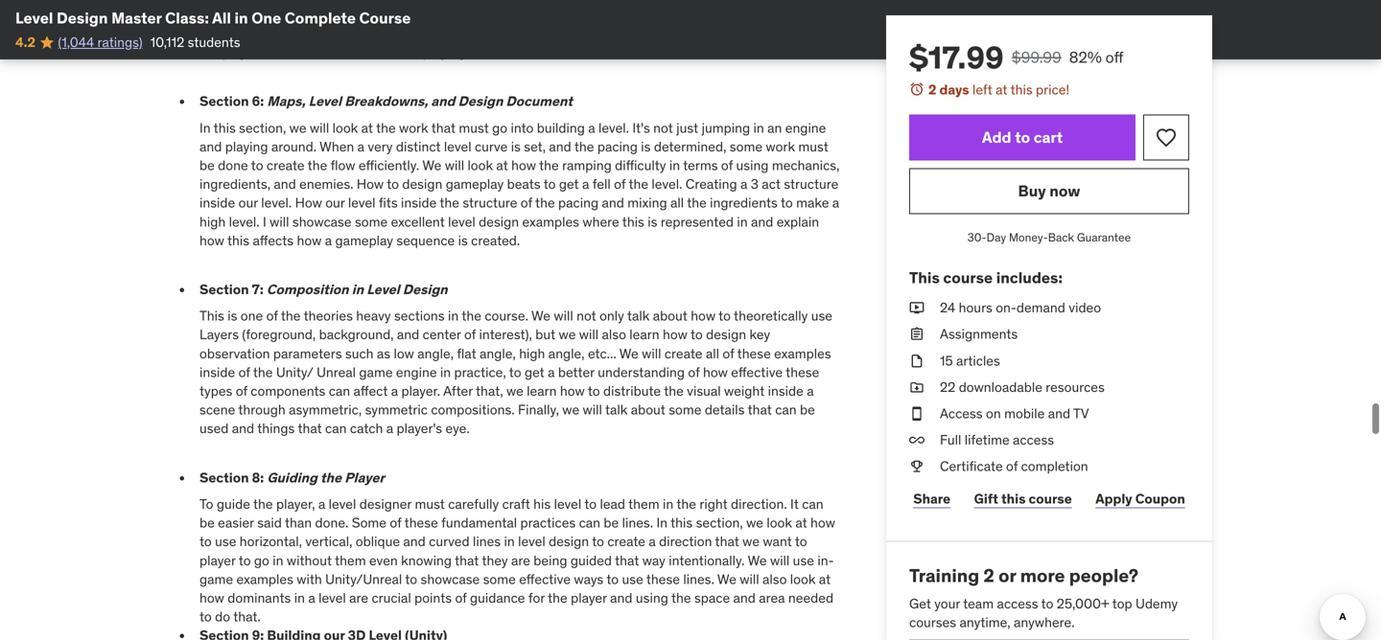Task type: vqa. For each thing, say whether or not it's contained in the screenshot.


Task type: describe. For each thing, give the bounding box(es) containing it.
24 hours on-demand video
[[940, 299, 1102, 317]]

things
[[257, 420, 295, 438]]

an
[[768, 119, 782, 137]]

to inside training 2 or more people? get your team access to 25,000+ top udemy courses anytime, anywhere.
[[1042, 596, 1054, 613]]

design inside section 7: composition in level design this is one of the theories heavy sections in the course. we will not only talk about how to theoretically use layers (foreground, background, and center of interest), but we will also learn how to design key observation parameters such as low angle, flat angle, high angle, etc... we will create all of these examples inside of the unity/ unreal game engine in practice, to get a better understanding of how effective these types of components can affect a player. after that, we learn how to distribute the visual weight inside a scene through asymmetric, symmetric compositions. finally, we will talk about some details that can be used and things that can catch a player's eye.
[[706, 326, 747, 344]]

xsmall image for access
[[910, 405, 925, 424]]

the up excellent
[[440, 194, 460, 212]]

to down better
[[588, 383, 600, 400]]

(1,044 ratings)
[[58, 33, 143, 51]]

and up the knowing
[[403, 534, 426, 551]]

0 vertical spatial pacing
[[598, 138, 638, 155]]

the left visual
[[664, 383, 684, 400]]

10,112 students
[[150, 33, 240, 51]]

1 vertical spatial them
[[335, 552, 366, 570]]

of down beats
[[521, 194, 533, 212]]

to
[[200, 496, 213, 513]]

1 vertical spatial work
[[766, 138, 795, 155]]

we inside section 6: maps, level breakdowns, and design document in this section, we will look at the work that must go into building a level. it's not just jumping in an engine and playing around. when a very distinct level curve is set, and the pacing is determined, some work must be done to create the flow efficiently. we will look at how the ramping difficulty in terms of using mechanics, ingredients, and enemies. how to design gameplay beats to get a fell of the level. creating a 3 act structure inside our level. how our level fits inside the structure of the pacing and mixing all the ingredients to make a high level. i will showcase some excellent level design examples where this is represented in and explain how this affects how a gameplay sequence is created.
[[289, 119, 307, 137]]

8:
[[252, 470, 264, 487]]

will up the etc...
[[579, 326, 599, 344]]

distribute
[[604, 383, 661, 400]]

will up the but
[[554, 308, 574, 325]]

and left area
[[734, 590, 756, 607]]

of up flat
[[464, 326, 476, 344]]

and down "fell"
[[602, 194, 624, 212]]

how up in-
[[811, 515, 836, 532]]

explain
[[777, 213, 820, 231]]

craft
[[502, 496, 530, 513]]

some inside section 7: composition in level design this is one of the theories heavy sections in the course. we will not only talk about how to theoretically use layers (foreground, background, and center of interest), but we will also learn how to design key observation parameters such as low angle, flat angle, high angle, etc... we will create all of these examples inside of the unity/ unreal game engine in practice, to get a better understanding of how effective these types of components can affect a player. after that, we learn how to distribute the visual weight inside a scene through asymmetric, symmetric compositions. finally, we will talk about some details that can be used and things that can catch a player's eye.
[[669, 402, 702, 419]]

playing
[[225, 138, 268, 155]]

that down 'curved'
[[455, 552, 479, 570]]

level. up mixing
[[652, 176, 683, 193]]

will up "understanding"
[[642, 345, 662, 363]]

must inside section 8: guiding the player to guide the player, a level designer must carefully craft his level to lead them in the right direction. it can be easier said than done. some of these fundamental practices can be lines. in this section, we look at how to use horizontal, vertical, oblique and curved lines in level design to create a direction that we want to player to go in without them even knowing that they are being guided that way intentionally. we will use in- game examples with unity/unreal to showcase some effective ways to use these lines. we will also look at how dominants in a level are crucial points of guidance for the player and using the space and area needed to do that.
[[415, 496, 445, 513]]

flat
[[457, 345, 477, 363]]

section for section 6:
[[200, 93, 249, 110]]

2 inside training 2 or more people? get your team access to 25,000+ top udemy courses anytime, anywhere.
[[984, 565, 995, 588]]

it
[[791, 496, 799, 513]]

we inside section 6: maps, level breakdowns, and design document in this section, we will look at the work that must go into building a level. it's not just jumping in an engine and playing around. when a very distinct level curve is set, and the pacing is determined, some work must be done to create the flow efficiently. we will look at how the ramping difficulty in terms of using mechanics, ingredients, and enemies. how to design gameplay beats to get a fell of the level. creating a 3 act structure inside our level. how our level fits inside the structure of the pacing and mixing all the ingredients to make a high level. i will showcase some excellent level design examples where this is represented in and explain how this affects how a gameplay sequence is created.
[[423, 157, 442, 174]]

these up 'curved'
[[405, 515, 438, 532]]

xsmall image for 15
[[910, 352, 925, 371]]

where
[[583, 213, 620, 231]]

affects
[[253, 232, 294, 249]]

this left affects on the left top of the page
[[227, 232, 250, 249]]

xsmall image for certificate
[[910, 458, 925, 477]]

of down designer
[[390, 515, 402, 532]]

back
[[1049, 230, 1075, 245]]

some
[[352, 515, 387, 532]]

curved
[[429, 534, 470, 551]]

0 vertical spatial access
[[1013, 432, 1055, 449]]

etc...
[[588, 345, 617, 363]]

inside down ingredients,
[[200, 194, 235, 212]]

lines
[[473, 534, 501, 551]]

layers
[[200, 326, 239, 344]]

1 vertical spatial talk
[[605, 402, 628, 419]]

24
[[940, 299, 956, 317]]

the left space
[[672, 590, 691, 607]]

not inside section 6: maps, level breakdowns, and design document in this section, we will look at the work that must go into building a level. it's not just jumping in an engine and playing around. when a very distinct level curve is set, and the pacing is determined, some work must be done to create the flow efficiently. we will look at how the ramping difficulty in terms of using mechanics, ingredients, and enemies. how to design gameplay beats to get a fell of the level. creating a 3 act structure inside our level. how our level fits inside the structure of the pacing and mixing all the ingredients to make a high level. i will showcase some excellent level design examples where this is represented in and explain how this affects how a gameplay sequence is created.
[[654, 119, 673, 137]]

xsmall image for assignments
[[910, 325, 925, 344]]

1 vertical spatial pacing
[[558, 194, 599, 212]]

your
[[935, 596, 961, 613]]

will up area
[[740, 571, 760, 589]]

1 horizontal spatial are
[[511, 552, 531, 570]]

of down observation on the bottom left of the page
[[239, 364, 250, 381]]

0 horizontal spatial course
[[944, 268, 993, 288]]

1 horizontal spatial structure
[[784, 176, 839, 193]]

includes:
[[997, 268, 1063, 288]]

jumping
[[702, 119, 750, 137]]

video
[[1069, 299, 1102, 317]]

finally,
[[518, 402, 559, 419]]

1 vertical spatial gameplay
[[335, 232, 393, 249]]

1 horizontal spatial player
[[571, 590, 607, 607]]

interest),
[[479, 326, 532, 344]]

showcase inside section 8: guiding the player to guide the player, a level designer must carefully craft his level to lead them in the right direction. it can be easier said than done. some of these fundamental practices can be lines. in this section, we look at how to use horizontal, vertical, oblique and curved lines in level design to create a direction that we want to player to go in without them even knowing that they are being guided that way intentionally. we will use in- game examples with unity/unreal to showcase some effective ways to use these lines. we will also look at how dominants in a level are crucial points of guidance for the player and using the space and area needed to do that.
[[421, 571, 480, 589]]

to right want
[[795, 534, 808, 551]]

to up visual
[[691, 326, 703, 344]]

0 vertical spatial level
[[15, 8, 53, 28]]

and up 'distinct'
[[431, 93, 455, 110]]

area
[[759, 590, 785, 607]]

in right lines
[[504, 534, 515, 551]]

to left lead
[[585, 496, 597, 513]]

eye.
[[446, 420, 470, 438]]

at down curve
[[496, 157, 508, 174]]

how down better
[[560, 383, 585, 400]]

of up '(foreground,'
[[266, 308, 278, 325]]

level left fits
[[348, 194, 376, 212]]

practice,
[[454, 364, 506, 381]]

we up the but
[[532, 308, 551, 325]]

in down determined,
[[670, 157, 680, 174]]

$17.99 $99.99 82% off
[[910, 38, 1124, 77]]

a right weight
[[807, 383, 814, 400]]

ways
[[574, 571, 604, 589]]

0 horizontal spatial how
[[295, 194, 322, 212]]

0 vertical spatial gameplay
[[446, 176, 504, 193]]

effective inside section 8: guiding the player to guide the player, a level designer must carefully craft his level to lead them in the right direction. it can be easier said than done. some of these fundamental practices can be lines. in this section, we look at how to use horizontal, vertical, oblique and curved lines in level design to create a direction that we want to player to go in without them even knowing that they are being guided that way intentionally. we will use in- game examples with unity/unreal to showcase some effective ways to use these lines. we will also look at how dominants in a level are crucial points of guidance for the player and using the space and area needed to do that.
[[519, 571, 571, 589]]

engine inside section 7: composition in level design this is one of the theories heavy sections in the course. we will not only talk about how to theoretically use layers (foreground, background, and center of interest), but we will also learn how to design key observation parameters such as low angle, flat angle, high angle, etc... we will create all of these examples inside of the unity/ unreal game engine in practice, to get a better understanding of how effective these types of components can affect a player. after that, we learn how to distribute the visual weight inside a scene through asymmetric, symmetric compositions. finally, we will talk about some details that can be used and things that can catch a player's eye.
[[396, 364, 437, 381]]

get inside section 6: maps, level breakdowns, and design document in this section, we will look at the work that must go into building a level. it's not just jumping in an engine and playing around. when a very distinct level curve is set, and the pacing is determined, some work must be done to create the flow efficiently. we will look at how the ramping difficulty in terms of using mechanics, ingredients, and enemies. how to design gameplay beats to get a fell of the level. creating a 3 act structure inside our level. how our level fits inside the structure of the pacing and mixing all the ingredients to make a high level. i will showcase some excellent level design examples where this is represented in and explain how this affects how a gameplay sequence is created.
[[559, 176, 579, 193]]

be inside section 6: maps, level breakdowns, and design document in this section, we will look at the work that must go into building a level. it's not just jumping in an engine and playing around. when a very distinct level curve is set, and the pacing is determined, some work must be done to create the flow efficiently. we will look at how the ramping difficulty in terms of using mechanics, ingredients, and enemies. how to design gameplay beats to get a fell of the level. creating a 3 act structure inside our level. how our level fits inside the structure of the pacing and mixing all the ingredients to make a high level. i will showcase some excellent level design examples where this is represented in and explain how this affects how a gameplay sequence is created.
[[200, 157, 215, 174]]

2 angle, from the left
[[480, 345, 516, 363]]

a up symmetric
[[391, 383, 398, 400]]

ingredients
[[710, 194, 778, 212]]

a down with
[[308, 590, 315, 607]]

this down mixing
[[623, 213, 645, 231]]

how down ingredients,
[[200, 232, 224, 249]]

15
[[940, 352, 953, 370]]

high inside section 6: maps, level breakdowns, and design document in this section, we will look at the work that must go into building a level. it's not just jumping in an engine and playing around. when a very distinct level curve is set, and the pacing is determined, some work must be done to create the flow efficiently. we will look at how the ramping difficulty in terms of using mechanics, ingredients, and enemies. how to design gameplay beats to get a fell of the level. creating a 3 act structure inside our level. how our level fits inside the structure of the pacing and mixing all the ingredients to make a high level. i will showcase some excellent level design examples where this is represented in and explain how this affects how a gameplay sequence is created.
[[200, 213, 226, 231]]

the down difficulty
[[629, 176, 649, 193]]

one
[[252, 8, 281, 28]]

is left created.
[[458, 232, 468, 249]]

will down better
[[583, 402, 602, 419]]

access
[[940, 405, 983, 423]]

we right that,
[[507, 383, 524, 400]]

0 vertical spatial this
[[910, 268, 940, 288]]

fits
[[379, 194, 398, 212]]

design inside section 7: composition in level design this is one of the theories heavy sections in the course. we will not only talk about how to theoretically use layers (foreground, background, and center of interest), but we will also learn how to design key observation parameters such as low angle, flat angle, high angle, etc... we will create all of these examples inside of the unity/ unreal game engine in practice, to get a better understanding of how effective these types of components can affect a player. after that, we learn how to distribute the visual weight inside a scene through asymmetric, symmetric compositions. finally, we will talk about some details that can be used and things that can catch a player's eye.
[[403, 281, 448, 298]]

difficulty
[[615, 157, 666, 174]]

knowing
[[401, 552, 452, 570]]

that down asymmetric,
[[298, 420, 322, 438]]

be inside section 7: composition in level design this is one of the theories heavy sections in the course. we will not only talk about how to theoretically use layers (foreground, background, and center of interest), but we will also learn how to design key observation parameters such as low angle, flat angle, high angle, etc... we will create all of these examples inside of the unity/ unreal game engine in practice, to get a better understanding of how effective these types of components can affect a player. after that, we learn how to distribute the visual weight inside a scene through asymmetric, symmetric compositions. finally, we will talk about some details that can be used and things that can catch a player's eye.
[[800, 402, 815, 419]]

access on mobile and tv
[[940, 405, 1090, 423]]

game inside section 8: guiding the player to guide the player, a level designer must carefully craft his level to lead them in the right direction. it can be easier said than done. some of these fundamental practices can be lines. in this section, we look at how to use horizontal, vertical, oblique and curved lines in level design to create a direction that we want to player to go in without them even knowing that they are being guided that way intentionally. we will use in- game examples with unity/unreal to showcase some effective ways to use these lines. we will also look at how dominants in a level are crucial points of guidance for the player and using the space and area needed to do that.
[[200, 571, 233, 589]]

cart
[[1034, 128, 1063, 147]]

examples inside section 8: guiding the player to guide the player, a level designer must carefully craft his level to lead them in the right direction. it can be easier said than done. some of these fundamental practices can be lines. in this section, we look at how to use horizontal, vertical, oblique and curved lines in level design to create a direction that we want to player to go in without them even knowing that they are being guided that way intentionally. we will use in- game examples with unity/unreal to showcase some effective ways to use these lines. we will also look at how dominants in a level are crucial points of guidance for the player and using the space and area needed to do that.
[[237, 571, 294, 589]]

all inside section 6: maps, level breakdowns, and design document in this section, we will look at the work that must go into building a level. it's not just jumping in an engine and playing around. when a very distinct level curve is set, and the pacing is determined, some work must be done to create the flow efficiently. we will look at how the ramping difficulty in terms of using mechanics, ingredients, and enemies. how to design gameplay beats to get a fell of the level. creating a 3 act structure inside our level. how our level fits inside the structure of the pacing and mixing all the ingredients to make a high level. i will showcase some excellent level design examples where this is represented in and explain how this affects how a gameplay sequence is created.
[[671, 194, 684, 212]]

more
[[1021, 565, 1066, 588]]

all
[[212, 8, 231, 28]]

to right ways
[[607, 571, 619, 589]]

in down ingredients
[[737, 213, 748, 231]]

to inside button
[[1015, 128, 1031, 147]]

0 vertical spatial talk
[[628, 308, 650, 325]]

examples inside section 7: composition in level design this is one of the theories heavy sections in the course. we will not only talk about how to theoretically use layers (foreground, background, and center of interest), but we will also learn how to design key observation parameters such as low angle, flat angle, high angle, etc... we will create all of these examples inside of the unity/ unreal game engine in practice, to get a better understanding of how effective these types of components can affect a player. after that, we learn how to distribute the visual weight inside a scene through asymmetric, symmetric compositions. finally, we will talk about some details that can be used and things that can catch a player's eye.
[[775, 345, 832, 363]]

horizontal,
[[240, 534, 302, 551]]

xsmall image for 22
[[910, 378, 925, 397]]

1 vertical spatial course
[[1029, 491, 1073, 508]]

player's
[[397, 420, 442, 438]]

direction.
[[731, 496, 787, 513]]

we down want
[[748, 552, 767, 570]]

and down through
[[232, 420, 254, 438]]

certificate of completion
[[940, 458, 1089, 476]]

mobile
[[1005, 405, 1045, 423]]

also inside section 7: composition in level design this is one of the theories heavy sections in the course. we will not only talk about how to theoretically use layers (foreground, background, and center of interest), but we will also learn how to design key observation parameters such as low angle, flat angle, high angle, etc... we will create all of these examples inside of the unity/ unreal game engine in practice, to get a better understanding of how effective these types of components can affect a player. after that, we learn how to distribute the visual weight inside a scene through asymmetric, symmetric compositions. finally, we will talk about some details that can be used and things that can catch a player's eye.
[[602, 326, 627, 344]]

player,
[[276, 496, 315, 513]]

(1,044
[[58, 33, 94, 51]]

components
[[251, 383, 326, 400]]

even
[[369, 552, 398, 570]]

visual
[[687, 383, 721, 400]]

player.
[[402, 383, 441, 400]]

to up guided
[[592, 534, 605, 551]]

a right building
[[588, 119, 596, 137]]

practices
[[521, 515, 576, 532]]

add
[[982, 128, 1012, 147]]

in right all at the left top of the page
[[235, 8, 248, 28]]

be down lead
[[604, 515, 619, 532]]

top
[[1113, 596, 1133, 613]]

that.
[[233, 609, 261, 626]]

certificate
[[940, 458, 1003, 476]]

ingredients,
[[200, 176, 271, 193]]

of right types
[[236, 383, 247, 400]]

get inside section 7: composition in level design this is one of the theories heavy sections in the course. we will not only talk about how to theoretically use layers (foreground, background, and center of interest), but we will also learn how to design key observation parameters such as low angle, flat angle, high angle, etc... we will create all of these examples inside of the unity/ unreal game engine in practice, to get a better understanding of how effective these types of components can affect a player. after that, we learn how to distribute the visual weight inside a scene through asymmetric, symmetric compositions. finally, we will talk about some details that can be used and things that can catch a player's eye.
[[525, 364, 545, 381]]

can right details in the bottom right of the page
[[776, 402, 797, 419]]

to left do
[[200, 609, 212, 626]]

apply coupon button
[[1092, 480, 1190, 519]]

1 vertical spatial lines.
[[684, 571, 715, 589]]

only
[[600, 308, 625, 325]]

section for section 7:
[[200, 281, 249, 298]]

section, inside section 8: guiding the player to guide the player, a level designer must carefully craft his level to lead them in the right direction. it can be easier said than done. some of these fundamental practices can be lines. in this section, we look at how to use horizontal, vertical, oblique and curved lines in level design to create a direction that we want to player to go in without them even knowing that they are being guided that way intentionally. we will use in- game examples with unity/unreal to showcase some effective ways to use these lines. we will also look at how dominants in a level are crucial points of guidance for the player and using the space and area needed to do that.
[[696, 515, 743, 532]]

how up do
[[200, 590, 224, 607]]

(foreground,
[[242, 326, 316, 344]]

in down with
[[294, 590, 305, 607]]

to right beats
[[544, 176, 556, 193]]

a left better
[[548, 364, 555, 381]]

and down building
[[549, 138, 572, 155]]

inside up types
[[200, 364, 235, 381]]

82%
[[1070, 47, 1102, 67]]

level. left i
[[229, 213, 260, 231]]

the up said
[[253, 496, 273, 513]]

asymmetric,
[[289, 402, 362, 419]]

examples inside section 6: maps, level breakdowns, and design document in this section, we will look at the work that must go into building a level. it's not just jumping in an engine and playing around. when a very distinct level curve is set, and the pacing is determined, some work must be done to create the flow efficiently. we will look at how the ramping difficulty in terms of using mechanics, ingredients, and enemies. how to design gameplay beats to get a fell of the level. creating a 3 act structure inside our level. how our level fits inside the structure of the pacing and mixing all the ingredients to make a high level. i will showcase some excellent level design examples where this is represented in and explain how this affects how a gameplay sequence is created.
[[523, 213, 580, 231]]

the up 'ramping'
[[575, 138, 594, 155]]

scene
[[200, 402, 235, 419]]

10,112
[[150, 33, 184, 51]]

section 6: maps, level breakdowns, and design document in this section, we will look at the work that must go into building a level. it's not just jumping in an engine and playing around. when a very distinct level curve is set, and the pacing is determined, some work must be done to create the flow efficiently. we will look at how the ramping difficulty in terms of using mechanics, ingredients, and enemies. how to design gameplay beats to get a fell of the level. creating a 3 act structure inside our level. how our level fits inside the structure of the pacing and mixing all the ingredients to make a high level. i will showcase some excellent level design examples where this is represented in and explain how this affects how a gameplay sequence is created.
[[200, 93, 840, 249]]

on-
[[996, 299, 1017, 317]]

and down around.
[[274, 176, 296, 193]]

at right left
[[996, 81, 1008, 98]]

is left set,
[[511, 138, 521, 155]]

represented
[[661, 213, 734, 231]]

3 angle, from the left
[[549, 345, 585, 363]]

ramping
[[562, 157, 612, 174]]

to down efficiently.
[[387, 176, 399, 193]]

2 days left at this price!
[[929, 81, 1070, 98]]

to left theoretically
[[719, 308, 731, 325]]

1 horizontal spatial learn
[[630, 326, 660, 344]]

$99.99
[[1012, 47, 1062, 67]]

showcase inside section 6: maps, level breakdowns, and design document in this section, we will look at the work that must go into building a level. it's not just jumping in an engine and playing around. when a very distinct level curve is set, and the pacing is determined, some work must be done to create the flow efficiently. we will look at how the ramping difficulty in terms of using mechanics, ingredients, and enemies. how to design gameplay beats to get a fell of the level. creating a 3 act structure inside our level. how our level fits inside the structure of the pacing and mixing all the ingredients to make a high level. i will showcase some excellent level design examples where this is represented in and explain how this affects how a gameplay sequence is created.
[[293, 213, 352, 231]]

or
[[999, 565, 1017, 588]]

3
[[751, 176, 759, 193]]

use left in-
[[793, 552, 815, 570]]

we up "understanding"
[[620, 345, 639, 363]]

and up the done
[[200, 138, 222, 155]]

terms
[[683, 157, 718, 174]]

can down asymmetric,
[[325, 420, 347, 438]]

go inside section 8: guiding the player to guide the player, a level designer must carefully craft his level to lead them in the right direction. it can be easier said than done. some of these fundamental practices can be lines. in this section, we look at how to use horizontal, vertical, oblique and curved lines in level design to create a direction that we want to player to go in without them even knowing that they are being guided that way intentionally. we will use in- game examples with unity/unreal to showcase some effective ways to use these lines. we will also look at how dominants in a level are crucial points of guidance for the player and using the space and area needed to do that.
[[254, 552, 270, 570]]

0 vertical spatial must
[[459, 119, 489, 137]]

design inside section 8: guiding the player to guide the player, a level designer must carefully craft his level to lead them in the right direction. it can be easier said than done. some of these fundamental practices can be lines. in this section, we look at how to use horizontal, vertical, oblique and curved lines in level design to create a direction that we want to player to go in without them even knowing that they are being guided that way intentionally. we will use in- game examples with unity/unreal to showcase some effective ways to use these lines. we will also look at how dominants in a level are crucial points of guidance for the player and using the space and area needed to do that.
[[549, 534, 589, 551]]

act
[[762, 176, 781, 193]]

building
[[537, 119, 585, 137]]

the up '(foreground,'
[[281, 308, 301, 325]]

to down the knowing
[[405, 571, 418, 589]]

engine inside section 6: maps, level breakdowns, and design document in this section, we will look at the work that must go into building a level. it's not just jumping in an engine and playing around. when a very distinct level curve is set, and the pacing is determined, some work must be done to create the flow efficiently. we will look at how the ramping difficulty in terms of using mechanics, ingredients, and enemies. how to design gameplay beats to get a fell of the level. creating a 3 act structure inside our level. how our level fits inside the structure of the pacing and mixing all the ingredients to make a high level. i will showcase some excellent level design examples where this is represented in and explain how this affects how a gameplay sequence is created.
[[786, 119, 827, 137]]

0 vertical spatial design
[[57, 8, 108, 28]]

this inside gift this course link
[[1002, 491, 1026, 508]]

maps,
[[267, 93, 306, 110]]

of up visual
[[688, 364, 700, 381]]

make
[[797, 194, 829, 212]]

fundamental
[[442, 515, 517, 532]]

use inside section 7: composition in level design this is one of the theories heavy sections in the course. we will not only talk about how to theoretically use layers (foreground, background, and center of interest), but we will also learn how to design key observation parameters such as low angle, flat angle, high angle, etc... we will create all of these examples inside of the unity/ unreal game engine in practice, to get a better understanding of how effective these types of components can affect a player. after that, we learn how to distribute the visual weight inside a scene through asymmetric, symmetric compositions. finally, we will talk about some details that can be used and things that can catch a player's eye.
[[811, 308, 833, 325]]

0 horizontal spatial player
[[200, 552, 236, 570]]

these down key
[[738, 345, 771, 363]]

downloadable
[[959, 379, 1043, 396]]

gift this course link
[[971, 480, 1077, 519]]

a left "fell"
[[582, 176, 589, 193]]

to down horizontal,
[[239, 552, 251, 570]]



Task type: locate. For each thing, give the bounding box(es) containing it.
the up enemies. at the left top of page
[[308, 157, 327, 174]]

design up sections
[[403, 281, 448, 298]]

how right affects on the left top of the page
[[297, 232, 322, 249]]

share
[[914, 491, 951, 508]]

look up needed
[[790, 571, 816, 589]]

0 vertical spatial go
[[492, 119, 508, 137]]

how up "understanding"
[[663, 326, 688, 344]]

i
[[263, 213, 267, 231]]

1 vertical spatial not
[[577, 308, 597, 325]]

high inside section 7: composition in level design this is one of the theories heavy sections in the course. we will not only talk about how to theoretically use layers (foreground, background, and center of interest), but we will also learn how to design key observation parameters such as low angle, flat angle, high angle, etc... we will create all of these examples inside of the unity/ unreal game engine in practice, to get a better understanding of how effective these types of components can affect a player. after that, we learn how to distribute the visual weight inside a scene through asymmetric, symmetric compositions. finally, we will talk about some details that can be used and things that can catch a player's eye.
[[519, 345, 545, 363]]

background,
[[319, 326, 394, 344]]

xsmall image for 24 hours on-demand video
[[910, 299, 925, 318]]

some down jumping
[[730, 138, 763, 155]]

3 xsmall image from the top
[[910, 405, 925, 424]]

look down curve
[[468, 157, 493, 174]]

how left theoretically
[[691, 308, 716, 325]]

7:
[[252, 281, 264, 298]]

1 vertical spatial all
[[706, 345, 720, 363]]

game inside section 7: composition in level design this is one of the theories heavy sections in the course. we will not only talk about how to theoretically use layers (foreground, background, and center of interest), but we will also learn how to design key observation parameters such as low angle, flat angle, high angle, etc... we will create all of these examples inside of the unity/ unreal game engine in practice, to get a better understanding of how effective these types of components can affect a player. after that, we learn how to distribute the visual weight inside a scene through asymmetric, symmetric compositions. finally, we will talk about some details that can be used and things that can catch a player's eye.
[[359, 364, 393, 381]]

25,000+
[[1057, 596, 1110, 613]]

0 horizontal spatial using
[[636, 590, 669, 607]]

1 horizontal spatial all
[[706, 345, 720, 363]]

player
[[345, 470, 385, 487]]

0 horizontal spatial in
[[200, 119, 211, 137]]

1 vertical spatial about
[[631, 402, 666, 419]]

through
[[238, 402, 286, 419]]

0 vertical spatial about
[[653, 308, 688, 325]]

get up finally,
[[525, 364, 545, 381]]

this
[[910, 268, 940, 288], [200, 308, 224, 325]]

0 horizontal spatial not
[[577, 308, 597, 325]]

0 horizontal spatial also
[[602, 326, 627, 344]]

level right maps,
[[309, 93, 342, 110]]

0 vertical spatial not
[[654, 119, 673, 137]]

is
[[511, 138, 521, 155], [641, 138, 651, 155], [648, 213, 658, 231], [458, 232, 468, 249], [228, 308, 237, 325]]

course
[[359, 8, 411, 28]]

this up playing
[[214, 119, 236, 137]]

xsmall image for full lifetime access
[[910, 431, 925, 450]]

how up beats
[[512, 157, 536, 174]]

section 8: guiding the player to guide the player, a level designer must carefully craft his level to lead them in the right direction. it can be easier said than done. some of these fundamental practices can be lines. in this section, we look at how to use horizontal, vertical, oblique and curved lines in level design to create a direction that we want to player to go in without them even knowing that they are being guided that way intentionally. we will use in- game examples with unity/unreal to showcase some effective ways to use these lines. we will also look at how dominants in a level are crucial points of guidance for the player and using the space and area needed to do that.
[[200, 470, 836, 626]]

the
[[376, 119, 396, 137], [575, 138, 594, 155], [308, 157, 327, 174], [539, 157, 559, 174], [629, 176, 649, 193], [440, 194, 460, 212], [535, 194, 555, 212], [687, 194, 707, 212], [281, 308, 301, 325], [462, 308, 482, 325], [253, 364, 273, 381], [664, 383, 684, 400], [321, 470, 342, 487], [253, 496, 273, 513], [677, 496, 697, 513], [548, 590, 568, 607], [672, 590, 691, 607]]

and left tv
[[1049, 405, 1071, 423]]

used
[[200, 420, 229, 438]]

section, inside section 6: maps, level breakdowns, and design document in this section, we will look at the work that must go into building a level. it's not just jumping in an engine and playing around. when a very distinct level curve is set, and the pacing is determined, some work must be done to create the flow efficiently. we will look at how the ramping difficulty in terms of using mechanics, ingredients, and enemies. how to design gameplay beats to get a fell of the level. creating a 3 act structure inside our level. how our level fits inside the structure of the pacing and mixing all the ingredients to make a high level. i will showcase some excellent level design examples where this is represented in and explain how this affects how a gameplay sequence is created.
[[239, 119, 286, 137]]

done.
[[315, 515, 349, 532]]

completion
[[1022, 458, 1089, 476]]

gameplay down curve
[[446, 176, 504, 193]]

2 horizontal spatial examples
[[775, 345, 832, 363]]

0 vertical spatial lines.
[[622, 515, 654, 532]]

this inside section 8: guiding the player to guide the player, a level designer must carefully craft his level to lead them in the right direction. it can be easier said than done. some of these fundamental practices can be lines. in this section, we look at how to use horizontal, vertical, oblique and curved lines in level design to create a direction that we want to player to go in without them even knowing that they are being guided that way intentionally. we will use in- game examples with unity/unreal to showcase some effective ways to use these lines. we will also look at how dominants in a level are crucial points of guidance for the player and using the space and area needed to do that.
[[671, 515, 693, 532]]

said
[[257, 515, 282, 532]]

full lifetime access
[[940, 432, 1055, 449]]

create up way at the left bottom of the page
[[608, 534, 646, 551]]

class:
[[165, 8, 209, 28]]

also inside section 8: guiding the player to guide the player, a level designer must carefully craft his level to lead them in the right direction. it can be easier said than done. some of these fundamental practices can be lines. in this section, we look at how to use horizontal, vertical, oblique and curved lines in level design to create a direction that we want to player to go in without them even knowing that they are being guided that way intentionally. we will use in- game examples with unity/unreal to showcase some effective ways to use these lines. we will also look at how dominants in a level are crucial points of guidance for the player and using the space and area needed to do that.
[[763, 571, 787, 589]]

about down distribute
[[631, 402, 666, 419]]

1 vertical spatial this
[[200, 308, 224, 325]]

0 horizontal spatial examples
[[237, 571, 294, 589]]

2 xsmall image from the top
[[910, 378, 925, 397]]

as
[[377, 345, 391, 363]]

0 horizontal spatial game
[[200, 571, 233, 589]]

3 xsmall image from the top
[[910, 431, 925, 450]]

1 vertical spatial also
[[763, 571, 787, 589]]

we down 'direction.'
[[747, 515, 764, 532]]

go up curve
[[492, 119, 508, 137]]

can
[[329, 383, 350, 400], [776, 402, 797, 419], [325, 420, 347, 438], [802, 496, 824, 513], [579, 515, 601, 532]]

alarm image
[[910, 82, 925, 97]]

look up the when
[[333, 119, 358, 137]]

complete
[[285, 8, 356, 28]]

2 vertical spatial xsmall image
[[910, 431, 925, 450]]

0 horizontal spatial 2
[[929, 81, 937, 98]]

0 horizontal spatial high
[[200, 213, 226, 231]]

they
[[482, 552, 508, 570]]

design
[[402, 176, 443, 193], [479, 213, 519, 231], [706, 326, 747, 344], [549, 534, 589, 551]]

0 horizontal spatial structure
[[463, 194, 518, 212]]

engine right an
[[786, 119, 827, 137]]

0 vertical spatial work
[[399, 119, 429, 137]]

design
[[57, 8, 108, 28], [458, 93, 503, 110], [403, 281, 448, 298]]

0 horizontal spatial engine
[[396, 364, 437, 381]]

course
[[944, 268, 993, 288], [1029, 491, 1073, 508]]

0 horizontal spatial angle,
[[418, 345, 454, 363]]

using inside section 6: maps, level breakdowns, and design document in this section, we will look at the work that must go into building a level. it's not just jumping in an engine and playing around. when a very distinct level curve is set, and the pacing is determined, some work must be done to create the flow efficiently. we will look at how the ramping difficulty in terms of using mechanics, ingredients, and enemies. how to design gameplay beats to get a fell of the level. creating a 3 act structure inside our level. how our level fits inside the structure of the pacing and mixing all the ingredients to make a high level. i will showcase some excellent level design examples where this is represented in and explain how this affects how a gameplay sequence is created.
[[736, 157, 769, 174]]

1 vertical spatial create
[[665, 345, 703, 363]]

training 2 or more people? get your team access to 25,000+ top udemy courses anytime, anywhere.
[[910, 565, 1178, 632]]

1 vertical spatial showcase
[[421, 571, 480, 589]]

high down the but
[[519, 345, 545, 363]]

1 horizontal spatial them
[[629, 496, 660, 513]]

1 horizontal spatial not
[[654, 119, 673, 137]]

2 horizontal spatial design
[[458, 93, 503, 110]]

create inside section 8: guiding the player to guide the player, a level designer must carefully craft his level to lead them in the right direction. it can be easier said than done. some of these fundamental practices can be lines. in this section, we look at how to use horizontal, vertical, oblique and curved lines in level design to create a direction that we want to player to go in without them even knowing that they are being guided that way intentionally. we will use in- game examples with unity/unreal to showcase some effective ways to use these lines. we will also look at how dominants in a level are crucial points of guidance for the player and using the space and area needed to do that.
[[608, 534, 646, 551]]

examples
[[523, 213, 580, 231], [775, 345, 832, 363], [237, 571, 294, 589]]

apply
[[1096, 491, 1133, 508]]

get
[[559, 176, 579, 193], [525, 364, 545, 381]]

xsmall image left 24
[[910, 299, 925, 318]]

1 horizontal spatial examples
[[523, 213, 580, 231]]

1 vertical spatial are
[[349, 590, 369, 607]]

that up 'distinct'
[[432, 119, 456, 137]]

level inside section 7: composition in level design this is one of the theories heavy sections in the course. we will not only talk about how to theoretically use layers (foreground, background, and center of interest), but we will also learn how to design key observation parameters such as low angle, flat angle, high angle, etc... we will create all of these examples inside of the unity/ unreal game engine in practice, to get a better understanding of how effective these types of components can affect a player. after that, we learn how to distribute the visual weight inside a scene through asymmetric, symmetric compositions. finally, we will talk about some details that can be used and things that can catch a player's eye.
[[367, 281, 400, 298]]

guidance
[[470, 590, 525, 607]]

using inside section 8: guiding the player to guide the player, a level designer must carefully craft his level to lead them in the right direction. it can be easier said than done. some of these fundamental practices can be lines. in this section, we look at how to use horizontal, vertical, oblique and curved lines in level design to create a direction that we want to player to go in without them even knowing that they are being guided that way intentionally. we will use in- game examples with unity/unreal to showcase some effective ways to use these lines. we will also look at how dominants in a level are crucial points of guidance for the player and using the space and area needed to do that.
[[636, 590, 669, 607]]

not inside section 7: composition in level design this is one of the theories heavy sections in the course. we will not only talk about how to theoretically use layers (foreground, background, and center of interest), but we will also learn how to design key observation parameters such as low angle, flat angle, high angle, etc... we will create all of these examples inside of the unity/ unreal game engine in practice, to get a better understanding of how effective these types of components can affect a player. after that, we learn how to distribute the visual weight inside a scene through asymmetric, symmetric compositions. finally, we will talk about some details that can be used and things that can catch a player's eye.
[[577, 308, 597, 325]]

design up created.
[[479, 213, 519, 231]]

in inside section 8: guiding the player to guide the player, a level designer must carefully craft his level to lead them in the right direction. it can be easier said than done. some of these fundamental practices can be lines. in this section, we look at how to use horizontal, vertical, oblique and curved lines in level design to create a direction that we want to player to go in without them even knowing that they are being guided that way intentionally. we will use in- game examples with unity/unreal to showcase some effective ways to use these lines. we will also look at how dominants in a level are crucial points of guidance for the player and using the space and area needed to do that.
[[657, 515, 668, 532]]

section inside section 7: composition in level design this is one of the theories heavy sections in the course. we will not only talk about how to theoretically use layers (foreground, background, and center of interest), but we will also learn how to design key observation parameters such as low angle, flat angle, high angle, etc... we will create all of these examples inside of the unity/ unreal game engine in practice, to get a better understanding of how effective these types of components can affect a player. after that, we learn how to distribute the visual weight inside a scene through asymmetric, symmetric compositions. finally, we will talk about some details that can be used and things that can catch a player's eye.
[[200, 281, 249, 298]]

section inside section 8: guiding the player to guide the player, a level designer must carefully craft his level to lead them in the right direction. it can be easier said than done. some of these fundamental practices can be lines. in this section, we look at how to use horizontal, vertical, oblique and curved lines in level design to create a direction that we want to player to go in without them even knowing that they are being guided that way intentionally. we will use in- game examples with unity/unreal to showcase some effective ways to use these lines. we will also look at how dominants in a level are crucial points of guidance for the player and using the space and area needed to do that.
[[200, 470, 249, 487]]

1 horizontal spatial how
[[357, 176, 384, 193]]

must up curve
[[459, 119, 489, 137]]

that,
[[476, 383, 503, 400]]

0 horizontal spatial must
[[415, 496, 445, 513]]

access inside training 2 or more people? get your team access to 25,000+ top udemy courses anytime, anywhere.
[[997, 596, 1039, 613]]

1 vertical spatial examples
[[775, 345, 832, 363]]

this inside section 7: composition in level design this is one of the theories heavy sections in the course. we will not only talk about how to theoretically use layers (foreground, background, and center of interest), but we will also learn how to design key observation parameters such as low angle, flat angle, high angle, etc... we will create all of these examples inside of the unity/ unreal game engine in practice, to get a better understanding of how effective these types of components can affect a player. after that, we learn how to distribute the visual weight inside a scene through asymmetric, symmetric compositions. finally, we will talk about some details that can be used and things that can catch a player's eye.
[[200, 308, 224, 325]]

xsmall image
[[910, 299, 925, 318], [910, 325, 925, 344], [910, 431, 925, 450]]

0 horizontal spatial all
[[671, 194, 684, 212]]

level right the his
[[554, 496, 582, 513]]

effective inside section 7: composition in level design this is one of the theories heavy sections in the course. we will not only talk about how to theoretically use layers (foreground, background, and center of interest), but we will also learn how to design key observation parameters such as low angle, flat angle, high angle, etc... we will create all of these examples inside of the unity/ unreal game engine in practice, to get a better understanding of how effective these types of components can affect a player. after that, we learn how to distribute the visual weight inside a scene through asymmetric, symmetric compositions. finally, we will talk about some details that can be used and things that can catch a player's eye.
[[731, 364, 783, 381]]

just
[[677, 119, 699, 137]]

of
[[722, 157, 733, 174], [614, 176, 626, 193], [521, 194, 533, 212], [266, 308, 278, 325], [464, 326, 476, 344], [723, 345, 735, 363], [239, 364, 250, 381], [688, 364, 700, 381], [236, 383, 247, 400], [1007, 458, 1018, 476], [390, 515, 402, 532], [455, 590, 467, 607]]

2 our from the left
[[326, 194, 345, 212]]

these down way at the left bottom of the page
[[647, 571, 680, 589]]

0 vertical spatial course
[[944, 268, 993, 288]]

1 horizontal spatial effective
[[731, 364, 783, 381]]

1 xsmall image from the top
[[910, 352, 925, 371]]

parameters
[[273, 345, 342, 363]]

1 vertical spatial structure
[[463, 194, 518, 212]]

course down the completion
[[1029, 491, 1073, 508]]

is left one
[[228, 308, 237, 325]]

1 vertical spatial xsmall image
[[910, 325, 925, 344]]

1 xsmall image from the top
[[910, 299, 925, 318]]

game up affect
[[359, 364, 393, 381]]

gameplay down fits
[[335, 232, 393, 249]]

in inside section 6: maps, level breakdowns, and design document in this section, we will look at the work that must go into building a level. it's not just jumping in an engine and playing around. when a very distinct level curve is set, and the pacing is determined, some work must be done to create the flow efficiently. we will look at how the ramping difficulty in terms of using mechanics, ingredients, and enemies. how to design gameplay beats to get a fell of the level. creating a 3 act structure inside our level. how our level fits inside the structure of the pacing and mixing all the ingredients to make a high level. i will showcase some excellent level design examples where this is represented in and explain how this affects how a gameplay sequence is created.
[[200, 119, 211, 137]]

the left right
[[677, 496, 697, 513]]

1 vertical spatial must
[[799, 138, 829, 155]]

this
[[1011, 81, 1033, 98], [214, 119, 236, 137], [623, 213, 645, 231], [227, 232, 250, 249], [1002, 491, 1026, 508], [671, 515, 693, 532]]

to down playing
[[251, 157, 263, 174]]

0 horizontal spatial lines.
[[622, 515, 654, 532]]

create up visual
[[665, 345, 703, 363]]

set,
[[524, 138, 546, 155]]

4 xsmall image from the top
[[910, 458, 925, 477]]

oblique
[[356, 534, 400, 551]]

1 vertical spatial high
[[519, 345, 545, 363]]

will up the when
[[310, 119, 329, 137]]

price!
[[1036, 81, 1070, 98]]

some down visual
[[669, 402, 702, 419]]

0 horizontal spatial go
[[254, 552, 270, 570]]

2 xsmall image from the top
[[910, 325, 925, 344]]

guiding
[[267, 470, 318, 487]]

1 vertical spatial section,
[[696, 515, 743, 532]]

at down it on the bottom of the page
[[796, 515, 808, 532]]

with
[[297, 571, 322, 589]]

1 horizontal spatial high
[[519, 345, 545, 363]]

section inside section 6: maps, level breakdowns, and design document in this section, we will look at the work that must go into building a level. it's not just jumping in an engine and playing around. when a very distinct level curve is set, and the pacing is determined, some work must be done to create the flow efficiently. we will look at how the ramping difficulty in terms of using mechanics, ingredients, and enemies. how to design gameplay beats to get a fell of the level. creating a 3 act structure inside our level. how our level fits inside the structure of the pacing and mixing all the ingredients to make a high level. i will showcase some excellent level design examples where this is represented in and explain how this affects how a gameplay sequence is created.
[[200, 93, 249, 110]]

0 vertical spatial game
[[359, 364, 393, 381]]

is inside section 7: composition in level design this is one of the theories heavy sections in the course. we will not only talk about how to theoretically use layers (foreground, background, and center of interest), but we will also learn how to design key observation parameters such as low angle, flat angle, high angle, etc... we will create all of these examples inside of the unity/ unreal game engine in practice, to get a better understanding of how effective these types of components can affect a player. after that, we learn how to distribute the visual weight inside a scene through asymmetric, symmetric compositions. finally, we will talk about some details that can be used and things that can catch a player's eye.
[[228, 308, 237, 325]]

our down ingredients,
[[239, 194, 258, 212]]

add to cart button
[[910, 115, 1136, 161]]

all inside section 7: composition in level design this is one of the theories heavy sections in the course. we will not only talk about how to theoretically use layers (foreground, background, and center of interest), but we will also learn how to design key observation parameters such as low angle, flat angle, high angle, etc... we will create all of these examples inside of the unity/ unreal game engine in practice, to get a better understanding of how effective these types of components can affect a player. after that, we learn how to distribute the visual weight inside a scene through asymmetric, symmetric compositions. finally, we will talk about some details that can be used and things that can catch a player's eye.
[[706, 345, 720, 363]]

and down guided
[[610, 590, 633, 607]]

1 our from the left
[[239, 194, 258, 212]]

anytime,
[[960, 615, 1011, 632]]

1 vertical spatial section
[[200, 281, 249, 298]]

0 vertical spatial are
[[511, 552, 531, 570]]

level. left 'it's'
[[599, 119, 629, 137]]

designer
[[360, 496, 412, 513]]

0 horizontal spatial them
[[335, 552, 366, 570]]

1 horizontal spatial game
[[359, 364, 393, 381]]

player down ways
[[571, 590, 607, 607]]

these down theoretically
[[786, 364, 820, 381]]

22
[[940, 379, 956, 396]]

into
[[511, 119, 534, 137]]

2 horizontal spatial create
[[665, 345, 703, 363]]

mechanics,
[[772, 157, 840, 174]]

the left the course.
[[462, 308, 482, 325]]

section for section 8:
[[200, 470, 249, 487]]

the up represented
[[687, 194, 707, 212]]

design left key
[[706, 326, 747, 344]]

work down an
[[766, 138, 795, 155]]

2 vertical spatial design
[[403, 281, 448, 298]]

create inside section 7: composition in level design this is one of the theories heavy sections in the course. we will not only talk about how to theoretically use layers (foreground, background, and center of interest), but we will also learn how to design key observation parameters such as low angle, flat angle, high angle, etc... we will create all of these examples inside of the unity/ unreal game engine in practice, to get a better understanding of how effective these types of components can affect a player. after that, we learn how to distribute the visual weight inside a scene through asymmetric, symmetric compositions. finally, we will talk about some details that can be used and things that can catch a player's eye.
[[665, 345, 703, 363]]

0 vertical spatial using
[[736, 157, 769, 174]]

access down or on the bottom of the page
[[997, 596, 1039, 613]]

level up done.
[[329, 496, 356, 513]]

2 vertical spatial section
[[200, 470, 249, 487]]

guided
[[571, 552, 612, 570]]

angle, down interest),
[[480, 345, 516, 363]]

them up 'unity/unreal'
[[335, 552, 366, 570]]

coupon
[[1136, 491, 1186, 508]]

lead
[[600, 496, 626, 513]]

create inside section 6: maps, level breakdowns, and design document in this section, we will look at the work that must go into building a level. it's not just jumping in an engine and playing around. when a very distinct level curve is set, and the pacing is determined, some work must be done to create the flow efficiently. we will look at how the ramping difficulty in terms of using mechanics, ingredients, and enemies. how to design gameplay beats to get a fell of the level. creating a 3 act structure inside our level. how our level fits inside the structure of the pacing and mixing all the ingredients to make a high level. i will showcase some excellent level design examples where this is represented in and explain how this affects how a gameplay sequence is created.
[[267, 157, 305, 174]]

buy now button
[[910, 168, 1190, 215]]

symmetric
[[365, 402, 428, 419]]

showcase down enemies. at the left top of page
[[293, 213, 352, 231]]

1 horizontal spatial gameplay
[[446, 176, 504, 193]]

do
[[215, 609, 230, 626]]

share button
[[910, 480, 955, 519]]

xsmall image left 15
[[910, 352, 925, 371]]

player down easier
[[200, 552, 236, 570]]

some inside section 8: guiding the player to guide the player, a level designer must carefully craft his level to lead them in the right direction. it can be easier said than done. some of these fundamental practices can be lines. in this section, we look at how to use horizontal, vertical, oblique and curved lines in level design to create a direction that we want to player to go in without them even knowing that they are being guided that way intentionally. we will use in- game examples with unity/unreal to showcase some effective ways to use these lines. we will also look at how dominants in a level are crucial points of guidance for the player and using the space and area needed to do that.
[[483, 571, 516, 589]]

breakdowns,
[[345, 93, 428, 110]]

level down practices
[[518, 534, 546, 551]]

it's
[[633, 119, 650, 137]]

left
[[973, 81, 993, 98]]

buy now
[[1019, 181, 1081, 201]]

can down lead
[[579, 515, 601, 532]]

1 angle, from the left
[[418, 345, 454, 363]]

1 vertical spatial go
[[254, 552, 270, 570]]

1 vertical spatial using
[[636, 590, 669, 607]]

can right it on the bottom of the page
[[802, 496, 824, 513]]

0 vertical spatial learn
[[630, 326, 660, 344]]

compositions.
[[431, 402, 515, 419]]

1 horizontal spatial showcase
[[421, 571, 480, 589]]

1 section from the top
[[200, 93, 249, 110]]

1 horizontal spatial get
[[559, 176, 579, 193]]

affect
[[354, 383, 388, 400]]

types
[[200, 383, 233, 400]]

1 horizontal spatial course
[[1029, 491, 1073, 508]]

be left the done
[[200, 157, 215, 174]]

in up after
[[440, 364, 451, 381]]

be down 'to' at the bottom left of the page
[[200, 515, 215, 532]]

about right only
[[653, 308, 688, 325]]

0 horizontal spatial work
[[399, 119, 429, 137]]

1 vertical spatial learn
[[527, 383, 557, 400]]

section,
[[239, 119, 286, 137], [696, 515, 743, 532]]

0 vertical spatial engine
[[786, 119, 827, 137]]

1 vertical spatial level
[[309, 93, 342, 110]]

sections
[[394, 308, 445, 325]]

level down with
[[319, 590, 346, 607]]

0 vertical spatial player
[[200, 552, 236, 570]]

0 horizontal spatial are
[[349, 590, 369, 607]]

1 horizontal spatial this
[[910, 268, 940, 288]]

be right details in the bottom right of the page
[[800, 402, 815, 419]]

of down full lifetime access
[[1007, 458, 1018, 476]]

0 vertical spatial get
[[559, 176, 579, 193]]

how
[[512, 157, 536, 174], [200, 232, 224, 249], [297, 232, 322, 249], [691, 308, 716, 325], [663, 326, 688, 344], [703, 364, 728, 381], [560, 383, 585, 400], [811, 515, 836, 532], [200, 590, 224, 607]]

go inside section 6: maps, level breakdowns, and design document in this section, we will look at the work that must go into building a level. it's not just jumping in an engine and playing around. when a very distinct level curve is set, and the pacing is determined, some work must be done to create the flow efficiently. we will look at how the ramping difficulty in terms of using mechanics, ingredients, and enemies. how to design gameplay beats to get a fell of the level. creating a 3 act structure inside our level. how our level fits inside the structure of the pacing and mixing all the ingredients to make a high level. i will showcase some excellent level design examples where this is represented in and explain how this affects how a gameplay sequence is created.
[[492, 119, 508, 137]]

0 horizontal spatial create
[[267, 157, 305, 174]]

0 vertical spatial high
[[200, 213, 226, 231]]

1 horizontal spatial go
[[492, 119, 508, 137]]

and down ingredients
[[751, 213, 774, 231]]

0 vertical spatial all
[[671, 194, 684, 212]]

that inside section 6: maps, level breakdowns, and design document in this section, we will look at the work that must go into building a level. it's not just jumping in an engine and playing around. when a very distinct level curve is set, and the pacing is determined, some work must be done to create the flow efficiently. we will look at how the ramping difficulty in terms of using mechanics, ingredients, and enemies. how to design gameplay beats to get a fell of the level. creating a 3 act structure inside our level. how our level fits inside the structure of the pacing and mixing all the ingredients to make a high level. i will showcase some excellent level design examples where this is represented in and explain how this affects how a gameplay sequence is created.
[[432, 119, 456, 137]]

distinct
[[396, 138, 441, 155]]

xsmall image
[[910, 352, 925, 371], [910, 378, 925, 397], [910, 405, 925, 424], [910, 458, 925, 477]]

full
[[940, 432, 962, 449]]

level up "4.2" at the top left of page
[[15, 8, 53, 28]]

lines.
[[622, 515, 654, 532], [684, 571, 715, 589]]

will right efficiently.
[[445, 157, 464, 174]]

creating
[[686, 176, 738, 193]]

easier
[[218, 515, 254, 532]]

level inside section 6: maps, level breakdowns, and design document in this section, we will look at the work that must go into building a level. it's not just jumping in an engine and playing around. when a very distinct level curve is set, and the pacing is determined, some work must be done to create the flow efficiently. we will look at how the ramping difficulty in terms of using mechanics, ingredients, and enemies. how to design gameplay beats to get a fell of the level. creating a 3 act structure inside our level. how our level fits inside the structure of the pacing and mixing all the ingredients to make a high level. i will showcase some excellent level design examples where this is represented in and explain how this affects how a gameplay sequence is created.
[[309, 93, 342, 110]]

in up heavy
[[352, 281, 364, 298]]

30-day money-back guarantee
[[968, 230, 1132, 245]]

1 horizontal spatial also
[[763, 571, 787, 589]]

2 section from the top
[[200, 281, 249, 298]]

using
[[736, 157, 769, 174], [636, 590, 669, 607]]

0 vertical spatial them
[[629, 496, 660, 513]]

this left "price!"
[[1011, 81, 1033, 98]]

days
[[940, 81, 970, 98]]

0 horizontal spatial our
[[239, 194, 258, 212]]

0 horizontal spatial effective
[[519, 571, 571, 589]]

unity/unreal
[[325, 571, 402, 589]]

demand
[[1017, 299, 1066, 317]]

0 horizontal spatial learn
[[527, 383, 557, 400]]

observation
[[200, 345, 270, 363]]

1 horizontal spatial create
[[608, 534, 646, 551]]

at up very
[[361, 119, 373, 137]]

using down way at the left bottom of the page
[[636, 590, 669, 607]]

0 vertical spatial showcase
[[293, 213, 352, 231]]

1 horizontal spatial our
[[326, 194, 345, 212]]

3 section from the top
[[200, 470, 249, 487]]

in up center
[[448, 308, 459, 325]]

apply coupon
[[1096, 491, 1186, 508]]

of right points
[[455, 590, 467, 607]]

2 vertical spatial create
[[608, 534, 646, 551]]

2 horizontal spatial must
[[799, 138, 829, 155]]

0 horizontal spatial gameplay
[[335, 232, 393, 249]]

master
[[111, 8, 162, 28]]

anywhere.
[[1014, 615, 1075, 632]]

examples down theoretically
[[775, 345, 832, 363]]

design inside section 6: maps, level breakdowns, and design document in this section, we will look at the work that must go into building a level. it's not just jumping in an engine and playing around. when a very distinct level curve is set, and the pacing is determined, some work must be done to create the flow efficiently. we will look at how the ramping difficulty in terms of using mechanics, ingredients, and enemies. how to design gameplay beats to get a fell of the level. creating a 3 act structure inside our level. how our level fits inside the structure of the pacing and mixing all the ingredients to make a high level. i will showcase some excellent level design examples where this is represented in and explain how this affects how a gameplay sequence is created.
[[458, 93, 503, 110]]

of up weight
[[723, 345, 735, 363]]

1 horizontal spatial level
[[309, 93, 342, 110]]

inside
[[200, 194, 235, 212], [401, 194, 437, 212], [200, 364, 235, 381], [768, 383, 804, 400]]

composition
[[267, 281, 349, 298]]

access
[[1013, 432, 1055, 449], [997, 596, 1039, 613]]

engine
[[786, 119, 827, 137], [396, 364, 437, 381]]

0 vertical spatial create
[[267, 157, 305, 174]]

very
[[368, 138, 393, 155]]

1 vertical spatial how
[[295, 194, 322, 212]]

2 horizontal spatial level
[[367, 281, 400, 298]]

design down 'distinct'
[[402, 176, 443, 193]]

resources
[[1046, 379, 1105, 396]]

wishlist image
[[1155, 126, 1178, 149]]

0 horizontal spatial get
[[525, 364, 545, 381]]

points
[[415, 590, 452, 607]]

is down mixing
[[648, 213, 658, 231]]

1 vertical spatial in
[[657, 515, 668, 532]]

1 horizontal spatial section,
[[696, 515, 743, 532]]



